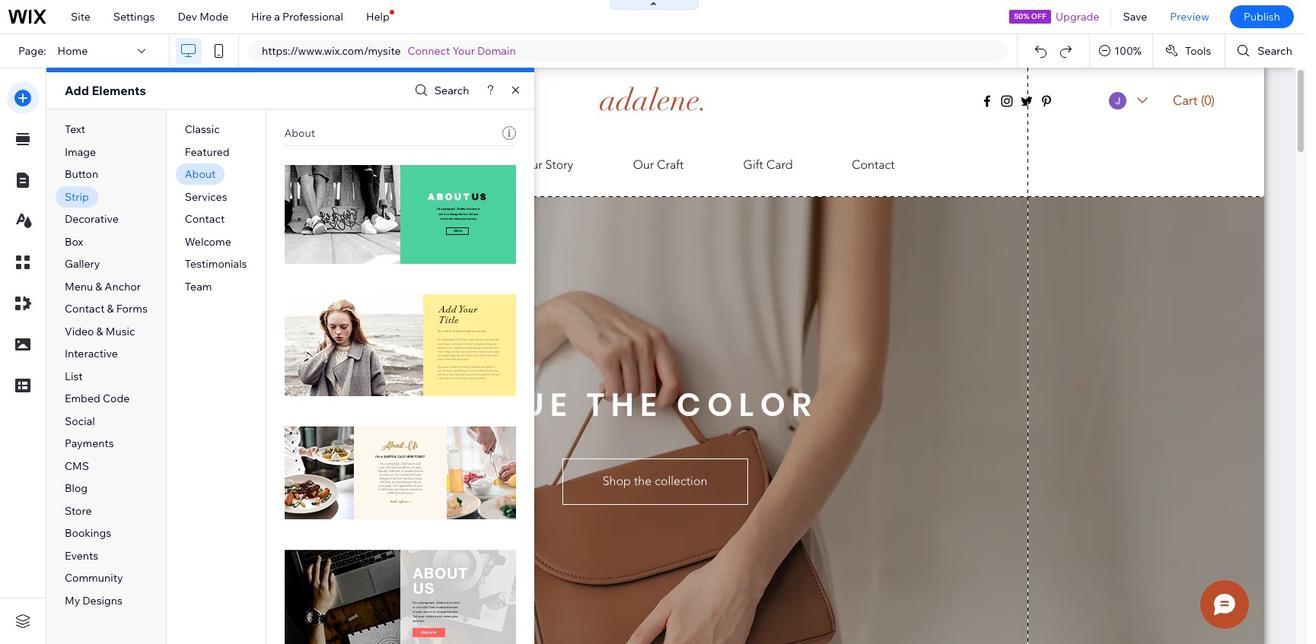Task type: describe. For each thing, give the bounding box(es) containing it.
hire
[[251, 10, 272, 24]]

box
[[65, 235, 83, 249]]

publish button
[[1230, 5, 1294, 28]]

tools button
[[1153, 34, 1225, 68]]

testimonials
[[185, 258, 247, 271]]

preview
[[1170, 10, 1210, 24]]

1 horizontal spatial about
[[284, 126, 315, 140]]

gallery
[[65, 258, 100, 271]]

0 horizontal spatial search
[[435, 84, 469, 97]]

strip
[[65, 190, 89, 204]]

https://www.wix.com/mysite connect your domain
[[262, 44, 516, 58]]

tools
[[1185, 44, 1211, 58]]

100%
[[1115, 44, 1142, 58]]

embed code
[[65, 392, 130, 406]]

text
[[65, 123, 85, 136]]

code
[[103, 392, 130, 406]]

home
[[58, 44, 88, 58]]

save button
[[1112, 0, 1159, 33]]

contact & forms
[[65, 302, 148, 316]]

professional
[[282, 10, 343, 24]]

my
[[65, 595, 80, 608]]

& for video
[[96, 325, 103, 339]]

forms
[[116, 302, 148, 316]]

mode
[[200, 10, 228, 24]]

preview button
[[1159, 0, 1221, 33]]

0 vertical spatial search button
[[1226, 34, 1306, 68]]

image
[[65, 145, 96, 159]]

settings
[[113, 10, 155, 24]]

a
[[274, 10, 280, 24]]

0 horizontal spatial about
[[185, 168, 216, 181]]

0 horizontal spatial search button
[[411, 80, 469, 102]]

100% button
[[1090, 34, 1152, 68]]

dev mode
[[178, 10, 228, 24]]

video
[[65, 325, 94, 339]]

connect
[[408, 44, 450, 58]]

domain
[[477, 44, 516, 58]]

featured
[[185, 145, 230, 159]]

interactive
[[65, 347, 118, 361]]



Task type: vqa. For each thing, say whether or not it's contained in the screenshot.
Out- in the bottom of the page
no



Task type: locate. For each thing, give the bounding box(es) containing it.
search button
[[1226, 34, 1306, 68], [411, 80, 469, 102]]

publish
[[1244, 10, 1280, 24]]

video & music
[[65, 325, 135, 339]]

dev
[[178, 10, 197, 24]]

cms
[[65, 460, 89, 473]]

my designs
[[65, 595, 123, 608]]

50%
[[1014, 11, 1030, 21]]

1 horizontal spatial search
[[1258, 44, 1293, 58]]

hire a professional
[[251, 10, 343, 24]]

site
[[71, 10, 90, 24]]

https://www.wix.com/mysite
[[262, 44, 401, 58]]

contact down services
[[185, 213, 225, 226]]

1 vertical spatial about
[[185, 168, 216, 181]]

events
[[65, 550, 98, 563]]

services
[[185, 190, 227, 204]]

0 vertical spatial contact
[[185, 213, 225, 226]]

decorative
[[65, 213, 119, 226]]

elements
[[92, 83, 146, 98]]

0 vertical spatial &
[[95, 280, 102, 294]]

contact
[[185, 213, 225, 226], [65, 302, 105, 316]]

0 vertical spatial about
[[284, 126, 315, 140]]

blog
[[65, 482, 88, 496]]

payments
[[65, 437, 114, 451]]

off
[[1031, 11, 1047, 21]]

1 horizontal spatial contact
[[185, 213, 225, 226]]

1 vertical spatial search
[[435, 84, 469, 97]]

2 vertical spatial &
[[96, 325, 103, 339]]

search button down connect
[[411, 80, 469, 102]]

menu & anchor
[[65, 280, 141, 294]]

save
[[1123, 10, 1148, 24]]

your
[[453, 44, 475, 58]]

embed
[[65, 392, 100, 406]]

contact for contact & forms
[[65, 302, 105, 316]]

social
[[65, 415, 95, 429]]

search button down publish
[[1226, 34, 1306, 68]]

& for menu
[[95, 280, 102, 294]]

classic
[[185, 123, 220, 136]]

welcome
[[185, 235, 231, 249]]

contact for contact
[[185, 213, 225, 226]]

add
[[65, 83, 89, 98]]

menu
[[65, 280, 93, 294]]

store
[[65, 505, 92, 518]]

about
[[284, 126, 315, 140], [185, 168, 216, 181]]

&
[[95, 280, 102, 294], [107, 302, 114, 316], [96, 325, 103, 339]]

bookings
[[65, 527, 111, 541]]

& right menu
[[95, 280, 102, 294]]

designs
[[82, 595, 123, 608]]

& right video in the left of the page
[[96, 325, 103, 339]]

search down your
[[435, 84, 469, 97]]

search down publish button
[[1258, 44, 1293, 58]]

1 vertical spatial &
[[107, 302, 114, 316]]

& for contact
[[107, 302, 114, 316]]

contact up video in the left of the page
[[65, 302, 105, 316]]

0 vertical spatial search
[[1258, 44, 1293, 58]]

& left forms
[[107, 302, 114, 316]]

list
[[65, 370, 83, 384]]

1 horizontal spatial search button
[[1226, 34, 1306, 68]]

search
[[1258, 44, 1293, 58], [435, 84, 469, 97]]

upgrade
[[1056, 10, 1100, 24]]

help
[[366, 10, 390, 24]]

50% off
[[1014, 11, 1047, 21]]

team
[[185, 280, 212, 294]]

community
[[65, 572, 123, 586]]

0 horizontal spatial contact
[[65, 302, 105, 316]]

anchor
[[105, 280, 141, 294]]

1 vertical spatial contact
[[65, 302, 105, 316]]

music
[[106, 325, 135, 339]]

add elements
[[65, 83, 146, 98]]

1 vertical spatial search button
[[411, 80, 469, 102]]

button
[[65, 168, 98, 181]]



